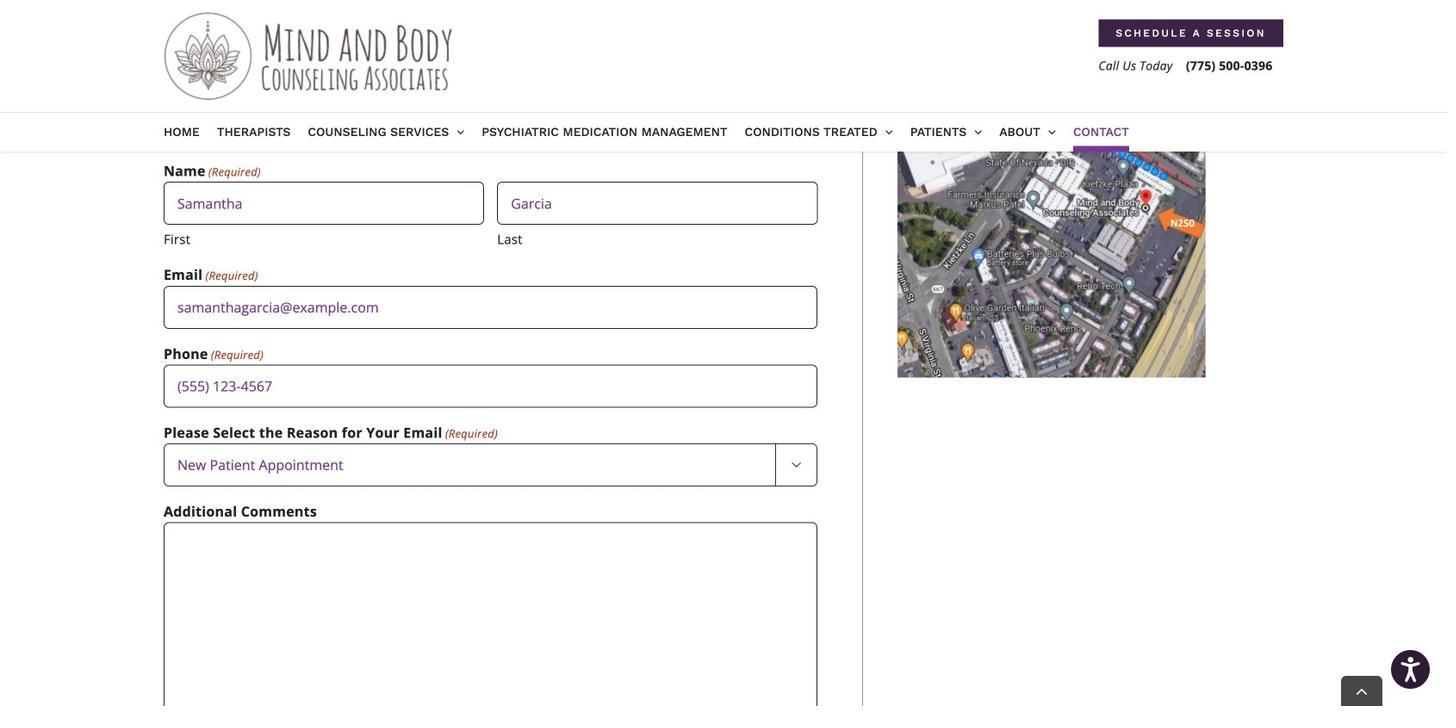 Task type: describe. For each thing, give the bounding box(es) containing it.
mind and body counseling services logo image
[[164, 9, 461, 103]]

open accessibe: accessibility options, statement and help image
[[1401, 657, 1420, 682]]



Task type: locate. For each thing, give the bounding box(es) containing it.
None text field
[[164, 182, 484, 225], [497, 182, 818, 225], [164, 182, 484, 225], [497, 182, 818, 225]]

None text field
[[164, 522, 818, 706]]

None email field
[[164, 286, 818, 329]]

mbca map image
[[898, 98, 1206, 378]]

None telephone field
[[164, 365, 818, 408]]



